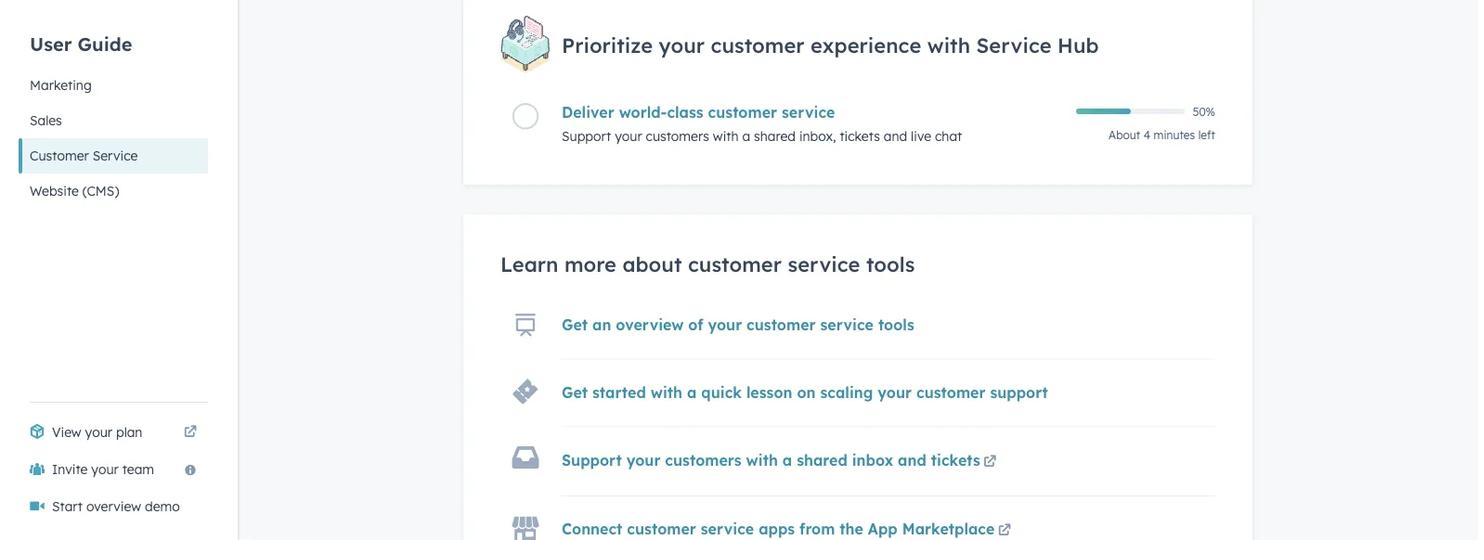 Task type: vqa. For each thing, say whether or not it's contained in the screenshot.
Primary company at top
no



Task type: describe. For each thing, give the bounding box(es) containing it.
about
[[1109, 129, 1141, 143]]

get an overview of your customer service tools
[[562, 316, 915, 334]]

customer up get an overview of your customer service tools button
[[688, 252, 782, 278]]

user
[[30, 32, 72, 55]]

connect
[[562, 521, 623, 539]]

1 vertical spatial customers
[[665, 451, 742, 470]]

learn
[[501, 252, 559, 278]]

learn more about customer service tools
[[501, 252, 915, 278]]

support inside deliver world-class customer service support your customers with a shared inbox, tickets and live chat
[[562, 129, 611, 145]]

class
[[667, 104, 704, 122]]

get an overview of your customer service tools button
[[562, 316, 915, 334]]

1 horizontal spatial tickets
[[931, 451, 981, 470]]

customer service button
[[19, 138, 208, 174]]

marketplace
[[903, 521, 995, 539]]

get started with a quick lesson on scaling your customer support link
[[562, 384, 1049, 402]]

lesson
[[747, 384, 793, 402]]

1 vertical spatial overview
[[86, 499, 141, 515]]

minutes
[[1154, 129, 1196, 143]]

your right of
[[708, 316, 742, 334]]

[object object] complete progress bar
[[1077, 109, 1131, 115]]

sales button
[[19, 103, 208, 138]]

customer
[[30, 148, 89, 164]]

apps
[[759, 521, 795, 539]]

1 horizontal spatial overview
[[616, 316, 684, 334]]

and inside deliver world-class customer service support your customers with a shared inbox, tickets and live chat
[[884, 129, 908, 145]]

get for get started with a quick lesson on scaling your customer support
[[562, 384, 588, 402]]

hub
[[1058, 32, 1100, 58]]

service inside deliver world-class customer service support your customers with a shared inbox, tickets and live chat
[[782, 104, 836, 122]]

deliver
[[562, 104, 615, 122]]

chat
[[935, 129, 963, 145]]

0 vertical spatial tools
[[867, 252, 915, 278]]

about
[[623, 252, 682, 278]]

customer up 'lesson'
[[747, 316, 816, 334]]

website (cms)
[[30, 183, 119, 199]]

customer right "connect"
[[627, 521, 697, 539]]

world-
[[619, 104, 667, 122]]

guide
[[78, 32, 132, 55]]

start overview demo
[[52, 499, 180, 515]]

2 vertical spatial a
[[783, 451, 793, 470]]

app
[[868, 521, 898, 539]]

shared inside deliver world-class customer service support your customers with a shared inbox, tickets and live chat
[[754, 129, 796, 145]]

customers inside deliver world-class customer service support your customers with a shared inbox, tickets and live chat
[[646, 129, 710, 145]]

0 vertical spatial service
[[977, 32, 1052, 58]]

customer up deliver world-class customer service support your customers with a shared inbox, tickets and live chat
[[711, 32, 805, 58]]

inbox
[[852, 451, 894, 470]]

view your plan
[[52, 425, 142, 441]]

connect customer service apps from the app marketplace link
[[562, 521, 1015, 541]]

an
[[593, 316, 612, 334]]

view your plan link
[[19, 414, 208, 451]]

deliver world-class customer service button
[[562, 104, 1065, 122]]

get for get an overview of your customer service tools
[[562, 316, 588, 334]]

a inside deliver world-class customer service support your customers with a shared inbox, tickets and live chat
[[743, 129, 751, 145]]

link opens in a new window image for support your customers with a shared inbox and tickets
[[984, 457, 997, 470]]

user guide views element
[[19, 0, 208, 209]]

start
[[52, 499, 83, 515]]

customer left support
[[917, 384, 986, 402]]

of
[[689, 316, 704, 334]]

your inside "invite your team" button
[[91, 462, 119, 478]]

prioritize
[[562, 32, 653, 58]]

demo
[[145, 499, 180, 515]]

start overview demo link
[[19, 489, 208, 526]]

get started with a quick lesson on scaling your customer support
[[562, 384, 1049, 402]]

deliver world-class customer service support your customers with a shared inbox, tickets and live chat
[[562, 104, 963, 145]]

live
[[911, 129, 932, 145]]

experience
[[811, 32, 922, 58]]



Task type: locate. For each thing, give the bounding box(es) containing it.
1 vertical spatial support
[[562, 451, 622, 470]]

tickets inside deliver world-class customer service support your customers with a shared inbox, tickets and live chat
[[840, 129, 881, 145]]

sales
[[30, 112, 62, 129]]

(cms)
[[82, 183, 119, 199]]

shared left inbox,
[[754, 129, 796, 145]]

0 vertical spatial customers
[[646, 129, 710, 145]]

inbox,
[[800, 129, 836, 145]]

on
[[797, 384, 816, 402]]

1 horizontal spatial a
[[743, 129, 751, 145]]

user guide
[[30, 32, 132, 55]]

0 vertical spatial overview
[[616, 316, 684, 334]]

team
[[122, 462, 154, 478]]

get left an
[[562, 316, 588, 334]]

0 vertical spatial support
[[562, 129, 611, 145]]

0 horizontal spatial service
[[93, 148, 138, 164]]

support up "connect"
[[562, 451, 622, 470]]

started
[[593, 384, 646, 402]]

overview left of
[[616, 316, 684, 334]]

service
[[782, 104, 836, 122], [788, 252, 861, 278], [821, 316, 874, 334], [701, 521, 755, 539]]

about 4 minutes left
[[1109, 129, 1216, 143]]

1 vertical spatial a
[[687, 384, 697, 402]]

link opens in a new window image for connect customer service apps from the app marketplace
[[999, 526, 1012, 539]]

your down started
[[627, 451, 661, 470]]

customers down quick
[[665, 451, 742, 470]]

and right inbox
[[898, 451, 927, 470]]

view
[[52, 425, 81, 441]]

customers
[[646, 129, 710, 145], [665, 451, 742, 470]]

link opens in a new window image
[[184, 422, 197, 444], [184, 426, 197, 439], [999, 521, 1012, 541]]

your inside support your customers with a shared inbox and tickets link
[[627, 451, 661, 470]]

service left the hub
[[977, 32, 1052, 58]]

tickets up marketplace
[[931, 451, 981, 470]]

connect customer service apps from the app marketplace
[[562, 521, 995, 539]]

tools
[[867, 252, 915, 278], [879, 316, 915, 334]]

1 vertical spatial get
[[562, 384, 588, 402]]

a left quick
[[687, 384, 697, 402]]

1 vertical spatial shared
[[797, 451, 848, 470]]

left
[[1199, 129, 1216, 143]]

50%
[[1193, 105, 1216, 119]]

link opens in a new window image inside connect customer service apps from the app marketplace link
[[999, 521, 1012, 541]]

with inside deliver world-class customer service support your customers with a shared inbox, tickets and live chat
[[713, 129, 739, 145]]

1 get from the top
[[562, 316, 588, 334]]

website
[[30, 183, 79, 199]]

website (cms) button
[[19, 174, 208, 209]]

a up connect customer service apps from the app marketplace
[[783, 451, 793, 470]]

0 vertical spatial a
[[743, 129, 751, 145]]

your
[[659, 32, 705, 58], [615, 129, 642, 145], [708, 316, 742, 334], [878, 384, 912, 402], [85, 425, 112, 441], [627, 451, 661, 470], [91, 462, 119, 478]]

your up class
[[659, 32, 705, 58]]

support your customers with a shared inbox and tickets link
[[562, 451, 1000, 474]]

marketing button
[[19, 68, 208, 103]]

shared
[[754, 129, 796, 145], [797, 451, 848, 470]]

with down 'lesson'
[[746, 451, 778, 470]]

prioritize your customer experience with service hub
[[562, 32, 1100, 58]]

0 horizontal spatial a
[[687, 384, 697, 402]]

support
[[562, 129, 611, 145], [562, 451, 622, 470]]

invite your team button
[[19, 451, 208, 489]]

with right 'experience'
[[928, 32, 971, 58]]

and left live
[[884, 129, 908, 145]]

0 horizontal spatial tickets
[[840, 129, 881, 145]]

your right scaling
[[878, 384, 912, 402]]

get
[[562, 316, 588, 334], [562, 384, 588, 402]]

1 horizontal spatial shared
[[797, 451, 848, 470]]

link opens in a new window image
[[984, 452, 997, 474], [984, 457, 997, 470], [999, 526, 1012, 539]]

shared left inbox
[[797, 451, 848, 470]]

1 horizontal spatial service
[[977, 32, 1052, 58]]

and
[[884, 129, 908, 145], [898, 451, 927, 470]]

support down 'deliver'
[[562, 129, 611, 145]]

a down deliver world-class customer service button
[[743, 129, 751, 145]]

your left team at the bottom left of the page
[[91, 462, 119, 478]]

from
[[800, 521, 835, 539]]

customer right class
[[708, 104, 778, 122]]

0 vertical spatial and
[[884, 129, 908, 145]]

get left started
[[562, 384, 588, 402]]

customer inside deliver world-class customer service support your customers with a shared inbox, tickets and live chat
[[708, 104, 778, 122]]

service down sales button
[[93, 148, 138, 164]]

your left plan at the left bottom
[[85, 425, 112, 441]]

invite
[[52, 462, 88, 478]]

2 support from the top
[[562, 451, 622, 470]]

plan
[[116, 425, 142, 441]]

more
[[565, 252, 617, 278]]

link opens in a new window image inside connect customer service apps from the app marketplace link
[[999, 526, 1012, 539]]

with right started
[[651, 384, 683, 402]]

your inside deliver world-class customer service support your customers with a shared inbox, tickets and live chat
[[615, 129, 642, 145]]

0 vertical spatial tickets
[[840, 129, 881, 145]]

marketing
[[30, 77, 92, 93]]

support
[[991, 384, 1049, 402]]

tickets
[[840, 129, 881, 145], [931, 451, 981, 470]]

service inside button
[[93, 148, 138, 164]]

scaling
[[821, 384, 874, 402]]

customer service
[[30, 148, 138, 164]]

1 vertical spatial and
[[898, 451, 927, 470]]

the
[[840, 521, 864, 539]]

overview
[[616, 316, 684, 334], [86, 499, 141, 515]]

tickets right inbox,
[[840, 129, 881, 145]]

your inside view your plan link
[[85, 425, 112, 441]]

overview down "invite your team" button on the left of the page
[[86, 499, 141, 515]]

0 horizontal spatial overview
[[86, 499, 141, 515]]

service
[[977, 32, 1052, 58], [93, 148, 138, 164]]

2 get from the top
[[562, 384, 588, 402]]

customers down class
[[646, 129, 710, 145]]

0 vertical spatial shared
[[754, 129, 796, 145]]

1 vertical spatial tools
[[879, 316, 915, 334]]

with
[[928, 32, 971, 58], [713, 129, 739, 145], [651, 384, 683, 402], [746, 451, 778, 470]]

2 horizontal spatial a
[[783, 451, 793, 470]]

4
[[1144, 129, 1151, 143]]

with down deliver world-class customer service button
[[713, 129, 739, 145]]

invite your team
[[52, 462, 154, 478]]

1 support from the top
[[562, 129, 611, 145]]

0 horizontal spatial shared
[[754, 129, 796, 145]]

1 vertical spatial tickets
[[931, 451, 981, 470]]

quick
[[702, 384, 742, 402]]

0 vertical spatial get
[[562, 316, 588, 334]]

your down world-
[[615, 129, 642, 145]]

customer
[[711, 32, 805, 58], [708, 104, 778, 122], [688, 252, 782, 278], [747, 316, 816, 334], [917, 384, 986, 402], [627, 521, 697, 539]]

a
[[743, 129, 751, 145], [687, 384, 697, 402], [783, 451, 793, 470]]

1 vertical spatial service
[[93, 148, 138, 164]]

support your customers with a shared inbox and tickets
[[562, 451, 981, 470]]



